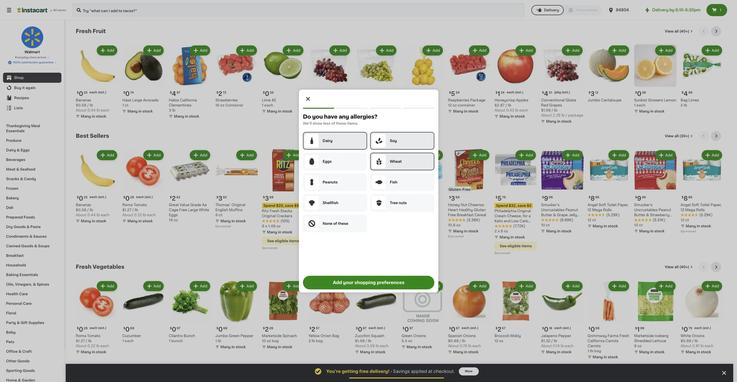 Task type: locate. For each thing, give the bounding box(es) containing it.
fresh down $20,
[[270, 210, 280, 213]]

sponsored badge image for $ 8 86
[[681, 231, 697, 234]]

0 horizontal spatial white
[[199, 209, 209, 212]]

1 horizontal spatial carrots
[[606, 340, 619, 344]]

see eligible items button for 3
[[262, 237, 305, 246]]

household
[[6, 264, 26, 268]]

green inside green seedless grapes bag $1.98 / lb about 2.43 lb / package
[[355, 99, 366, 102]]

$ 0 25 for 4
[[77, 91, 88, 97]]

fish
[[390, 181, 398, 184]]

(est.) for $0.25 each (estimated) element associated with 4
[[98, 91, 106, 94]]

free inside great value grade aa cage free large white eggs 18 oz
[[179, 209, 187, 212]]

red down sun
[[309, 104, 316, 107]]

bananas $0.58 / lb about 0.44 lb each for 2
[[76, 204, 110, 217]]

1 bananas $0.58 / lb about 0.44 lb each from the top
[[76, 99, 110, 112]]

butter left grape
[[542, 214, 553, 217]]

see eligible items button
[[262, 237, 305, 246], [495, 242, 538, 251]]

smucker's inside smucker's uncrustables peanut butter & grape jelly sandwich
[[542, 204, 560, 207]]

$5 right $20,
[[295, 204, 299, 208]]

0 horizontal spatial mega
[[593, 209, 603, 212]]

package up the items. at the top of page
[[333, 114, 349, 117]]

1 horizontal spatial angel soft toilet paper, 12 mega rolls
[[681, 204, 722, 212]]

value
[[180, 204, 190, 207], [413, 204, 422, 207]]

oz inside raspberries package 12 oz container
[[453, 104, 457, 107]]

roma for the left $0.28 each (estimated) element
[[76, 335, 86, 339]]

grapes down the harvest
[[317, 104, 330, 107]]

1 pepper from the left
[[241, 335, 254, 339]]

(est.) inside $0.87 each (estimated) element
[[377, 327, 386, 330]]

$0.67 each (estimated) element
[[448, 325, 491, 334]]

breakfast
[[457, 214, 474, 217], [6, 254, 24, 258]]

2 horizontal spatial free
[[463, 188, 471, 192]]

essentials up oils, vinegars, & spices on the left bottom of page
[[19, 274, 38, 277]]

1 vertical spatial 42
[[176, 196, 180, 199]]

9 up smucker's uncrustables peanut butter & strawberry jam sandwich
[[638, 196, 642, 202]]

3 12 ct from the left
[[681, 219, 690, 222]]

3 onions from the left
[[693, 335, 705, 339]]

oz inside marketside spinach 10 oz bag
[[267, 340, 271, 344]]

2 great from the left
[[402, 204, 412, 207]]

2 marketside from the left
[[635, 335, 655, 339]]

gift
[[21, 322, 28, 325]]

1 horizontal spatial $ 9 96
[[636, 196, 647, 202]]

great
[[169, 204, 179, 207], [402, 204, 412, 207]]

2 (40+) from the top
[[680, 266, 690, 269]]

about inside conventional globe red grapes $1.98 / lb about 2.28 lb / package
[[542, 114, 552, 117]]

0 horizontal spatial $ 9 96
[[543, 196, 553, 202]]

1 vertical spatial these
[[338, 222, 348, 226]]

personal care
[[6, 302, 32, 306]]

0 horizontal spatial $5
[[295, 204, 299, 208]]

container
[[458, 104, 476, 107]]

$ 0 25
[[77, 91, 88, 97], [77, 196, 88, 202]]

$1.98 for grapes
[[542, 109, 551, 112]]

item carousel region
[[76, 26, 724, 127], [76, 131, 724, 259], [76, 263, 724, 364]]

0 horizontal spatial pepper
[[241, 335, 254, 339]]

$ inside $ 3 68
[[449, 196, 451, 199]]

see eligible items button down (7.72k)
[[495, 242, 538, 251]]

each inside zucchini squash $1.48 / lb about 0.59 lb each
[[380, 345, 389, 349]]

recipes link
[[3, 93, 61, 103]]

2 horizontal spatial grapes
[[550, 104, 563, 107]]

4
[[172, 91, 176, 97], [545, 91, 549, 97], [684, 91, 689, 97]]

roma tomato $1.27 / lb about 0.22 lb each for the right $0.28 each (estimated) element
[[122, 204, 156, 217]]

97 for 2
[[177, 91, 181, 94]]

98 for 0
[[596, 328, 600, 331]]

carrots down grimmway
[[588, 345, 601, 349]]

for
[[523, 215, 528, 218]]

peanut up jelly
[[566, 209, 579, 212]]

uncrustables up grape
[[542, 209, 565, 212]]

$
[[77, 91, 79, 94], [123, 91, 125, 94], [170, 91, 172, 94], [217, 91, 219, 94], [263, 91, 265, 94], [449, 91, 451, 94], [496, 91, 498, 94], [543, 91, 545, 94], [589, 91, 591, 94], [636, 91, 638, 94], [682, 91, 684, 94], [77, 196, 79, 199], [123, 196, 125, 199], [170, 196, 172, 199], [217, 196, 219, 199], [263, 196, 265, 199], [310, 196, 312, 199], [403, 196, 405, 199], [449, 196, 451, 199], [496, 196, 498, 199], [543, 196, 545, 199], [589, 196, 591, 199], [636, 196, 638, 199], [356, 196, 358, 199], [682, 196, 684, 199], [77, 328, 79, 331], [123, 328, 125, 331], [170, 328, 172, 331], [217, 328, 219, 331], [263, 328, 265, 331], [310, 328, 312, 331], [403, 328, 405, 331], [449, 328, 451, 331], [496, 328, 498, 331], [543, 328, 545, 331], [589, 328, 591, 331], [636, 328, 638, 331], [356, 328, 358, 331], [682, 328, 684, 331]]

74
[[130, 91, 134, 94]]

1 vertical spatial roma
[[76, 335, 86, 339]]

2 25 from the top
[[84, 196, 88, 199]]

care
[[19, 293, 28, 296], [23, 302, 32, 306]]

1 $ 8 86 from the left
[[589, 196, 600, 202]]

bananas
[[76, 99, 91, 102], [76, 204, 91, 207]]

white down aa at the left bottom of the page
[[199, 209, 209, 212]]

essentials inside thanksgiving meal essentials
[[6, 129, 25, 133]]

18 right '22' at the left of page
[[320, 196, 323, 199]]

3 package from the left
[[382, 114, 397, 117]]

(est.) for $0.67 each (estimated) element
[[471, 327, 479, 330]]

& left pasta
[[27, 226, 30, 229]]

3 inside yellow onion bag 3 lb bag
[[309, 340, 311, 344]]

2 seedless from the left
[[367, 99, 383, 102]]

ritz fresh stacks original crackers
[[262, 210, 293, 218]]

2 value from the left
[[413, 204, 422, 207]]

roma tomato $1.27 / lb about 0.22 lb each for the left $0.28 each (estimated) element
[[76, 335, 109, 349]]

96 up smucker's uncrustables peanut butter & grape jelly sandwich
[[549, 196, 553, 199]]

$ inside $ 0 98
[[589, 328, 591, 331]]

dairy for dairy & eggs
[[6, 149, 16, 152]]

25 for 4
[[84, 91, 88, 94]]

1 4 from the left
[[172, 91, 176, 97]]

3 for $ 3 88
[[265, 196, 269, 202]]

bag inside yellow onion bag 3 lb bag
[[333, 335, 340, 339]]

jumbo inside jumbo green pepper 1 lb
[[216, 335, 228, 339]]

1 horizontal spatial peanut
[[659, 209, 672, 212]]

oz inside green onions 5.5 oz
[[408, 340, 413, 344]]

92 inside $ 3 92
[[223, 196, 227, 199]]

$0.28 each (estimated) element
[[122, 194, 165, 203], [76, 325, 118, 334]]

oz inside broccoli wokly 12 oz
[[500, 340, 504, 344]]

2 sandwich from the left
[[643, 219, 661, 222]]

68 for cucumber
[[130, 328, 134, 331]]

ct
[[125, 104, 129, 107], [219, 214, 223, 217], [313, 219, 317, 222], [593, 219, 597, 222], [686, 219, 690, 222], [546, 224, 550, 227], [640, 224, 643, 227]]

2 red from the left
[[542, 104, 549, 107]]

$ 0 28
[[123, 196, 134, 202], [77, 327, 88, 333]]

cheese,
[[508, 215, 522, 218]]

fresh inside grimmway farms fresh california carrots carrots 1 lb bag
[[620, 335, 630, 339]]

1 peanut from the left
[[566, 209, 579, 212]]

each inside $0.79 each (estimated) element
[[695, 327, 703, 330]]

oz inside 'great value purified drinking water 40 x 16.9 fl oz'
[[422, 214, 426, 217]]

each inside $1.24 each (estimated) element
[[507, 91, 515, 94]]

green for green onions 5.5 oz
[[402, 335, 413, 339]]

white up $0.98
[[681, 335, 692, 339]]

jelly
[[569, 214, 578, 217]]

1 horizontal spatial paper,
[[711, 204, 722, 207]]

snacks & candy link
[[3, 175, 61, 184]]

each
[[90, 91, 97, 94], [507, 91, 515, 94], [265, 104, 274, 107], [637, 104, 646, 107], [101, 109, 110, 112], [520, 109, 529, 112], [90, 196, 97, 199], [136, 196, 144, 199], [101, 214, 110, 217], [147, 214, 156, 217], [90, 327, 97, 330], [462, 327, 470, 330], [555, 327, 563, 330], [369, 327, 377, 330], [695, 327, 703, 330], [125, 340, 134, 344], [100, 345, 109, 349], [473, 345, 482, 349], [565, 345, 574, 349], [380, 345, 389, 349], [705, 345, 714, 349]]

2 4 from the left
[[545, 91, 549, 97]]

1 horizontal spatial large
[[188, 209, 198, 212]]

2 onions from the left
[[464, 335, 476, 339]]

1 save from the left
[[285, 204, 294, 208]]

2 package from the left
[[569, 114, 584, 117]]

$ inside $ 1 98
[[636, 328, 638, 331]]

1 horizontal spatial dairy
[[323, 139, 333, 143]]

oz right 5.5
[[408, 340, 413, 344]]

peanut
[[566, 209, 579, 212], [659, 209, 672, 212]]

oz inside great value grade aa cage free large white eggs 18 oz
[[174, 219, 178, 222]]

lb inside the bag limes 2 lb
[[684, 104, 688, 107]]

68
[[456, 196, 460, 199], [130, 328, 134, 331], [223, 328, 228, 331]]

oz inside marketside iceberg shredded lettuce 8 oz
[[638, 345, 642, 349]]

bag inside grimmway farms fresh california carrots carrots 1 lb bag
[[595, 350, 602, 354]]

1 rolls from the left
[[604, 209, 612, 212]]

18 up jalapeno
[[549, 328, 553, 331]]

3 inside halos california clementines 3 lb
[[169, 109, 171, 112]]

10 for smucker's uncrustables peanut butter & grape jelly sandwich
[[542, 224, 546, 227]]

butter inside smucker's uncrustables peanut butter & grape jelly sandwich
[[542, 214, 553, 217]]

3 left "88"
[[265, 196, 269, 202]]

stock inside the beef chuck, ground, 80%/20% 16 oz many in stock
[[376, 220, 386, 223]]

all
[[53, 9, 57, 12]]

4 inside $4.51 per package (estimated) "element"
[[545, 91, 549, 97]]

None search field
[[72, 3, 525, 17]]

1 uncrustables from the left
[[542, 209, 565, 212]]

california for premium california lemons 2 lb bag
[[419, 99, 436, 102]]

california inside grimmway farms fresh california carrots carrots 1 lb bag
[[588, 340, 605, 344]]

98 inside $ 0 98
[[596, 328, 600, 331]]

view all (40+)
[[665, 30, 690, 33], [665, 266, 690, 269]]

product group
[[76, 45, 118, 120], [122, 45, 165, 115], [169, 45, 212, 120], [216, 45, 258, 108], [262, 45, 305, 115], [309, 45, 351, 125], [355, 45, 398, 125], [402, 45, 444, 113], [448, 45, 491, 115], [495, 45, 538, 120], [542, 45, 584, 125], [588, 45, 631, 103], [635, 45, 677, 115], [681, 45, 724, 108], [76, 150, 118, 225], [122, 150, 165, 225], [169, 150, 212, 223], [216, 150, 258, 230], [262, 150, 305, 251], [309, 150, 351, 230], [355, 150, 398, 225], [402, 150, 444, 218], [448, 150, 491, 240], [495, 150, 538, 257], [542, 150, 584, 235], [588, 150, 631, 230], [635, 150, 677, 235], [681, 150, 724, 235], [76, 281, 118, 356], [122, 281, 165, 344], [169, 281, 212, 344], [216, 281, 258, 351], [262, 281, 305, 351], [309, 281, 351, 344], [355, 281, 398, 356], [402, 281, 444, 351], [448, 281, 491, 356], [495, 281, 538, 344], [542, 281, 584, 356], [588, 281, 631, 362], [635, 281, 677, 356], [681, 281, 724, 356]]

2 $ 2 57 from the left
[[496, 327, 506, 333]]

bunch
[[171, 340, 183, 344]]

0 horizontal spatial $ 2 57
[[310, 327, 320, 333]]

x left 1.48
[[265, 225, 268, 228]]

delivery for delivery by 6:10-6:30pm
[[653, 8, 669, 12]]

peanut for strawberry
[[659, 209, 672, 212]]

0 horizontal spatial 28
[[84, 328, 88, 331]]

0 horizontal spatial onions
[[414, 335, 426, 339]]

92 up the thomas'
[[223, 196, 227, 199]]

•
[[391, 370, 392, 374]]

2 view all (40+) from the top
[[665, 266, 690, 269]]

angel soft toilet paper, 12 mega rolls
[[588, 204, 629, 212], [681, 204, 722, 212]]

9 up smucker's uncrustables peanut butter & grape jelly sandwich
[[545, 196, 549, 202]]

goods down condiments & sauces on the bottom
[[21, 245, 33, 248]]

view all (40+) for 0
[[665, 30, 690, 33]]

2 horizontal spatial 28
[[270, 328, 273, 331]]

(est.) for $4.51 per package (estimated) "element"
[[562, 91, 571, 94]]

produce link
[[3, 136, 61, 146]]

2 up yellow
[[312, 327, 316, 333]]

2 $ 0 97 from the left
[[403, 327, 413, 333]]

2 bananas $0.58 / lb about 0.44 lb each from the top
[[76, 204, 110, 217]]

1 horizontal spatial $ 0 97
[[403, 327, 413, 333]]

1 horizontal spatial 96
[[642, 196, 647, 199]]

(est.) inside $0.79 each (estimated) element
[[703, 327, 712, 330]]

$ 2 28
[[263, 327, 273, 333]]

2 horizontal spatial package
[[569, 114, 584, 117]]

68 up jumbo green pepper 1 lb
[[223, 328, 228, 331]]

0 horizontal spatial save
[[285, 204, 294, 208]]

1 view all (40+) from the top
[[665, 30, 690, 33]]

1 horizontal spatial smucker's
[[635, 204, 653, 207]]

green for green seedless grapes bag $1.98 / lb about 2.43 lb / package
[[355, 99, 366, 102]]

great up cage
[[169, 204, 179, 207]]

1 25 from the top
[[84, 91, 88, 94]]

1 vertical spatial jumbo
[[216, 335, 228, 339]]

items down (7.72k)
[[522, 245, 532, 248]]

1 vertical spatial 25
[[84, 196, 88, 199]]

goods up sporting goods
[[18, 360, 30, 364]]

smucker's up grape
[[542, 204, 560, 207]]

california down grimmway
[[588, 340, 605, 344]]

1 view from the top
[[665, 30, 674, 33]]

1 vertical spatial items
[[522, 245, 532, 248]]

97 up green onions 5.5 oz
[[410, 328, 413, 331]]

2 smucker's from the left
[[635, 204, 653, 207]]

1 seedless from the left
[[331, 99, 348, 102]]

$ 0 68 for cucumber
[[123, 327, 134, 333]]

0 horizontal spatial 12 ct
[[309, 219, 317, 222]]

bag limes 2 lb
[[681, 99, 700, 107]]

0 vertical spatial all
[[675, 30, 679, 33]]

eligible down 2 x 8 oz
[[508, 245, 521, 248]]

each (est.) for $0.87 each (estimated) element
[[369, 327, 386, 330]]

value left grade
[[180, 204, 190, 207]]

0 horizontal spatial uncrustables
[[542, 209, 565, 212]]

uncrustables up the jam
[[635, 209, 658, 212]]

2 view all (40+) button from the top
[[663, 263, 696, 273]]

see eligible items
[[267, 240, 300, 243], [500, 245, 532, 248]]

0 horizontal spatial dairy
[[6, 149, 16, 152]]

1 inside cilantro bunch 1 bunch
[[169, 340, 171, 344]]

1 great from the left
[[169, 204, 179, 207]]

0 horizontal spatial 10 ct
[[542, 224, 550, 227]]

1 paper, from the left
[[618, 204, 629, 207]]

1 vertical spatial view all (40+)
[[665, 266, 690, 269]]

marketside inside marketside iceberg shredded lettuce 8 oz
[[635, 335, 655, 339]]

1 horizontal spatial items
[[522, 245, 532, 248]]

goods down prepared foods at the bottom left of the page
[[14, 226, 26, 229]]

0 horizontal spatial delivery
[[544, 8, 560, 12]]

16
[[216, 104, 220, 107], [355, 214, 359, 217]]

onions for $ 0 67
[[464, 335, 476, 339]]

see eligible items button for 5
[[495, 242, 538, 251]]

0 horizontal spatial toilet
[[608, 204, 617, 207]]

1 horizontal spatial roma tomato $1.27 / lb about 0.22 lb each
[[122, 204, 156, 217]]

1 vertical spatial item carousel region
[[76, 131, 724, 259]]

value for 2
[[180, 204, 190, 207]]

2 peanut from the left
[[659, 209, 672, 212]]

ct inside the hass large avocado 1 ct
[[125, 104, 129, 107]]

0 horizontal spatial $ 8 86
[[589, 196, 600, 202]]

68 down the gluten-free
[[456, 196, 460, 199]]

1 vertical spatial $1.27
[[76, 340, 85, 344]]

about inside jalapeno pepper $1.32 / lb about 0.14 lb each
[[542, 345, 552, 349]]

42 right lime
[[272, 99, 276, 102]]

1 86 from the left
[[596, 196, 600, 199]]

strawberries
[[216, 99, 238, 102]]

1 horizontal spatial package
[[382, 114, 397, 117]]

save right $32,
[[518, 204, 526, 208]]

roma
[[122, 204, 133, 207], [76, 335, 86, 339]]

0 horizontal spatial eligible
[[275, 240, 288, 243]]

sandwich down strawberry on the bottom right of page
[[643, 219, 661, 222]]

97 inside $ 4 97
[[177, 91, 181, 94]]

marketside for 1
[[635, 335, 655, 339]]

$1.98 inside conventional globe red grapes $1.98 / lb about 2.28 lb / package
[[542, 109, 551, 112]]

free
[[463, 188, 471, 192], [179, 209, 187, 212], [448, 214, 456, 217]]

large inside great value grade aa cage free large white eggs 18 oz
[[188, 209, 198, 212]]

bag down grimmway
[[595, 350, 602, 354]]

sandwich inside smucker's uncrustables peanut butter & grape jelly sandwich
[[542, 219, 559, 222]]

3 item carousel region from the top
[[76, 263, 724, 364]]

$ inside $ 1 24
[[496, 91, 498, 94]]

1 $1.98 from the left
[[542, 109, 551, 112]]

fruit
[[93, 29, 106, 34]]

all for 8
[[675, 135, 679, 138]]

(est.) for the right $0.28 each (estimated) element
[[145, 196, 153, 199]]

view inside 'popup button'
[[666, 135, 674, 138]]

0 horizontal spatial great
[[169, 204, 179, 207]]

large down grade
[[188, 209, 198, 212]]

98 for 4
[[689, 91, 693, 94]]

delivery inside delivery by 6:10-6:30pm link
[[653, 8, 669, 12]]

1 horizontal spatial roma
[[122, 204, 133, 207]]

$0.25 each (estimated) element for 4
[[76, 89, 118, 98]]

$ 0 97 up cilantro
[[170, 327, 181, 333]]

canned goods & soups link
[[3, 242, 61, 251]]

party & gift supplies link
[[3, 319, 61, 328]]

view for 8
[[666, 135, 674, 138]]

oz down 80%/20% on the bottom
[[360, 214, 364, 217]]

2 horizontal spatial 68
[[456, 196, 460, 199]]

best sellers
[[76, 134, 109, 139]]

2 horizontal spatial original
[[518, 210, 531, 213]]

2 $0.25 each (estimated) element from the top
[[76, 194, 118, 203]]

see eligible items for 3
[[267, 240, 300, 243]]

1 96 from the left
[[549, 196, 553, 199]]

$ 0 68
[[123, 327, 134, 333], [217, 327, 228, 333]]

1 vertical spatial 18
[[169, 219, 173, 222]]

2 $ 0 25 from the top
[[77, 196, 88, 202]]

2 paper, from the left
[[711, 204, 722, 207]]

68 inside $ 3 68
[[456, 196, 460, 199]]

essentials down thanksgiving
[[6, 129, 25, 133]]

2 10 ct from the left
[[635, 224, 643, 227]]

honeycrisp apples $2.87 / lb about 0.43 lb each
[[495, 99, 529, 112]]

delivery inside delivery button
[[544, 8, 560, 12]]

0 vertical spatial jumbo
[[588, 99, 601, 102]]

0 vertical spatial bananas $0.58 / lb about 0.44 lb each
[[76, 99, 110, 112]]

$ inside $ 4 51
[[543, 91, 545, 94]]

5 left 34
[[451, 91, 455, 97]]

zucchini
[[355, 335, 371, 339]]

2 pepper from the left
[[559, 335, 572, 339]]

1 horizontal spatial sandwich
[[643, 219, 661, 222]]

care down vinegars,
[[19, 293, 28, 296]]

0 horizontal spatial green
[[229, 335, 240, 339]]

0 vertical spatial of
[[332, 122, 335, 125]]

each inside spanish onions $0.88 / lb about 0.76 lb each
[[473, 345, 482, 349]]

98 inside $ 4 98
[[689, 91, 693, 94]]

& up beverages on the left
[[17, 149, 20, 152]]

smucker's up the jam
[[635, 204, 653, 207]]

1 0.44 from the top
[[88, 109, 96, 112]]

stacks
[[281, 210, 293, 213]]

2 $5 from the left
[[527, 204, 532, 208]]

1 horizontal spatial eligible
[[508, 245, 521, 248]]

2 down lemons
[[402, 109, 404, 112]]

10 ct down smucker's uncrustables peanut butter & grape jelly sandwich
[[542, 224, 550, 227]]

0 vertical spatial roma tomato $1.27 / lb about 0.22 lb each
[[122, 204, 156, 217]]

delivery by 6:10-6:30pm
[[653, 8, 701, 12]]

0 vertical spatial 42
[[272, 99, 276, 102]]

96 for smucker's uncrustables peanut butter & grape jelly sandwich
[[549, 196, 553, 199]]

1 marketside from the left
[[262, 335, 282, 339]]

3 4 from the left
[[684, 91, 689, 97]]

& left strawberry on the bottom right of page
[[647, 214, 650, 217]]

breakfast inside breakfast "link"
[[6, 254, 24, 258]]

1 horizontal spatial bag
[[355, 104, 362, 107]]

10 down $ 2 28
[[262, 340, 266, 344]]

see eligible items button down 1.48
[[262, 237, 305, 246]]

16 inside 'strawberries 16 oz container'
[[216, 104, 220, 107]]

72 inside $ 2 72
[[223, 91, 227, 94]]

goods for other
[[18, 360, 30, 364]]

1 vertical spatial essentials
[[19, 274, 38, 277]]

3 down halos
[[169, 109, 171, 112]]

jam
[[635, 219, 642, 222]]

california inside premium california lemons 2 lb bag
[[419, 99, 436, 102]]

$ 0 97 for green onions
[[403, 327, 413, 333]]

goods down 'other goods' link
[[23, 370, 35, 373]]

each (est.) for $0.25 each (estimated) element corresponding to 2
[[90, 196, 106, 199]]

california
[[180, 99, 197, 102], [419, 99, 436, 102], [588, 340, 605, 344]]

$ 0 97
[[170, 327, 181, 333], [403, 327, 413, 333]]

fresh left vegetables
[[76, 265, 92, 270]]

$ inside $ 5 63
[[403, 196, 405, 199]]

buy it again link
[[3, 83, 61, 93]]

0.44 for 2
[[88, 214, 96, 217]]

8 x 1.48 oz
[[262, 225, 281, 228]]

oz down $ 2 28
[[267, 340, 271, 344]]

see eligible items down (7.72k)
[[500, 245, 532, 248]]

0 vertical spatial free
[[463, 188, 471, 192]]

1 value from the left
[[180, 204, 190, 207]]

sponsored badge image
[[216, 226, 231, 228], [681, 231, 697, 234], [448, 236, 464, 239], [262, 247, 277, 250], [495, 252, 510, 255]]

wheat
[[390, 160, 402, 164]]

3 for $ 3 92
[[219, 196, 223, 202]]

bananas for 2
[[76, 204, 91, 207]]

0 vertical spatial $ 0 25
[[77, 91, 88, 97]]

2 up cage
[[172, 196, 176, 202]]

2 angel soft toilet paper, 12 mega rolls from the left
[[681, 204, 722, 212]]

1 horizontal spatial marketside
[[635, 335, 655, 339]]

1 horizontal spatial $1.98
[[542, 109, 551, 112]]

0 vertical spatial 0.44
[[88, 109, 96, 112]]

$0.87 each (estimated) element
[[355, 325, 398, 334]]

oz down the shredded
[[638, 345, 642, 349]]

dairy
[[323, 139, 333, 143], [6, 149, 16, 152]]

(est.) for $0.87 each (estimated) element
[[377, 327, 386, 330]]

gluten
[[474, 209, 486, 212]]

1 view all (40+) button from the top
[[663, 26, 696, 36]]

2 save from the left
[[518, 204, 526, 208]]

marketside down $ 2 28
[[262, 335, 282, 339]]

1 (40+) from the top
[[680, 30, 690, 33]]

each (est.) inside $0.79 each (estimated) element
[[695, 327, 712, 330]]

marketside iceberg shredded lettuce 8 oz
[[635, 335, 669, 349]]

original down ritz
[[262, 215, 276, 218]]

value up water
[[413, 204, 422, 207]]

seafood
[[20, 168, 35, 171]]

0 horizontal spatial jumbo
[[216, 335, 228, 339]]

save for 3
[[285, 204, 294, 208]]

3 for $ 3 68
[[451, 196, 455, 202]]

0 horizontal spatial grapes
[[317, 104, 330, 107]]

$1.24 each (estimated) element
[[495, 89, 538, 98]]

again
[[26, 86, 36, 90]]

$5
[[295, 204, 299, 208], [527, 204, 532, 208]]

2 uncrustables from the left
[[635, 209, 658, 212]]

2 $0.58 from the top
[[76, 209, 86, 212]]

0 horizontal spatial free
[[179, 209, 187, 212]]

original inside the thomas' original english muffins 6 ct
[[232, 204, 246, 207]]

original for cheese,
[[518, 210, 531, 213]]

1 $ 2 57 from the left
[[310, 327, 320, 333]]

1 vertical spatial 16
[[355, 214, 359, 217]]

1 angel soft toilet paper, 12 mega rolls from the left
[[588, 204, 629, 212]]

treatment tracker modal dialog
[[66, 365, 734, 383]]

28 inside $ 2 28
[[270, 328, 273, 331]]

onions for $ 0 79
[[693, 335, 705, 339]]

10 ct for smucker's uncrustables peanut butter & grape jelly sandwich
[[542, 224, 550, 227]]

spend for 5
[[497, 204, 508, 208]]

chuck,
[[365, 204, 377, 207]]

delivery
[[653, 8, 669, 12], [544, 8, 560, 12]]

seedless down the $4.81 per package (estimated) element
[[367, 99, 383, 102]]

0 horizontal spatial 16
[[216, 104, 220, 107]]

bunch
[[184, 335, 195, 339]]

96 for smucker's uncrustables peanut butter & strawberry jam sandwich
[[642, 196, 647, 199]]

10 down smucker's uncrustables peanut butter & grape jelly sandwich
[[542, 224, 546, 227]]

1 spend from the left
[[264, 204, 275, 208]]

1 horizontal spatial see eligible items button
[[495, 242, 538, 251]]

72 up beef
[[363, 196, 366, 199]]

grade
[[190, 204, 201, 207]]

1 vertical spatial see eligible items
[[500, 245, 532, 248]]

uncrustables
[[542, 209, 565, 212], [635, 209, 658, 212]]

grapes inside sun harvest seedless red grapes $2.18 / lb about 2.4 lb / package
[[317, 104, 330, 107]]

original inside ritz fresh stacks original crackers
[[262, 215, 276, 218]]

philadelphia
[[495, 210, 517, 213]]

roma tomato $1.27 / lb about 0.22 lb each
[[122, 204, 156, 217], [76, 335, 109, 349]]

3 up the thomas'
[[219, 196, 223, 202]]

0 vertical spatial see
[[267, 240, 274, 243]]

$1.98 down conventional
[[542, 109, 551, 112]]

$0.25 each (estimated) element
[[76, 89, 118, 98], [76, 194, 118, 203]]

bag inside premium california lemons 2 lb bag
[[409, 109, 416, 112]]

each inside cucumber 1 each
[[125, 340, 134, 344]]

carrots down farms
[[606, 340, 619, 344]]

79
[[689, 328, 693, 331]]

1 horizontal spatial 0.22
[[134, 214, 142, 217]]

halos
[[169, 99, 179, 102]]

1 horizontal spatial onions
[[464, 335, 476, 339]]

1 red from the left
[[309, 104, 316, 107]]

$ 0 28 for the right $0.28 each (estimated) element
[[123, 196, 134, 202]]

25 for 2
[[84, 196, 88, 199]]

1
[[721, 8, 722, 12], [498, 91, 501, 97], [122, 104, 124, 107], [262, 104, 264, 107], [635, 104, 636, 107], [638, 327, 640, 333], [122, 340, 124, 344], [169, 340, 171, 344], [216, 340, 217, 344], [588, 350, 590, 354]]

$ 2 72
[[217, 91, 227, 97]]

72 up strawberries
[[223, 91, 227, 94]]

2 $ 9 96 from the left
[[636, 196, 647, 202]]

fresh left fruit
[[76, 29, 92, 34]]

0 vertical spatial view all (40+) button
[[663, 26, 696, 36]]

breakfast inside honey nut cheerios heart healthy gluten free breakfast cereal
[[457, 214, 474, 217]]

other
[[6, 360, 17, 364]]

spend up ritz
[[264, 204, 275, 208]]

uncrustables inside smucker's uncrustables peanut butter & strawberry jam sandwich
[[635, 209, 658, 212]]

2 9 from the left
[[638, 196, 642, 202]]

$ 0 68 up cucumber
[[123, 327, 134, 333]]

2 butter from the left
[[635, 214, 646, 217]]

marketside up the shredded
[[635, 335, 655, 339]]

1 vertical spatial 72
[[363, 196, 366, 199]]

1 all from the top
[[675, 30, 679, 33]]

of right none
[[334, 222, 337, 226]]

0 horizontal spatial soft
[[599, 204, 607, 207]]

1 $5 from the left
[[295, 204, 299, 208]]

baking essentials link
[[3, 271, 61, 280]]

cucumber
[[122, 335, 141, 339]]

1 vertical spatial bananas $0.58 / lb about 0.44 lb each
[[76, 204, 110, 217]]

1 horizontal spatial $ 8 86
[[682, 196, 693, 202]]

butter up the jam
[[635, 214, 646, 217]]

2 horizontal spatial california
[[588, 340, 605, 344]]

1 $ 9 96 from the left
[[543, 196, 553, 202]]

$ 0 98
[[589, 327, 600, 333]]

1 item carousel region from the top
[[76, 26, 724, 127]]

$ 0 68 up jumbo green pepper 1 lb
[[217, 327, 228, 333]]

peanut inside smucker's uncrustables peanut butter & strawberry jam sandwich
[[659, 209, 672, 212]]

2 angel from the left
[[681, 204, 691, 207]]

these inside do you have any allergies? we'll show less of these items.
[[336, 122, 347, 125]]

see down 8 x 1.48 oz
[[267, 240, 274, 243]]

96 up smucker's uncrustables peanut butter & strawberry jam sandwich
[[642, 196, 647, 199]]

original
[[232, 204, 246, 207], [518, 210, 531, 213], [262, 215, 276, 218]]

68 for jumbo green pepper
[[223, 328, 228, 331]]

prepared
[[6, 216, 23, 220]]

all for 4
[[675, 30, 679, 33]]

1 butter from the left
[[542, 214, 553, 217]]

0 horizontal spatial $ 0 28
[[77, 327, 88, 333]]

2 bananas from the top
[[76, 204, 91, 207]]

1 angel from the left
[[588, 204, 598, 207]]

18 down cage
[[169, 219, 173, 222]]

57 up broccoli
[[502, 328, 506, 331]]

hass large avocado 1 ct
[[122, 99, 159, 107]]

harvest
[[316, 99, 330, 102]]

main content
[[66, 20, 734, 383]]

0 vertical spatial breakfast
[[457, 214, 474, 217]]

bag down $ 2 28
[[272, 340, 279, 344]]

breakfast link
[[3, 251, 61, 261]]

household link
[[3, 261, 61, 271]]

bag inside marketside spinach 10 oz bag
[[272, 340, 279, 344]]

jumbo for jumbo cantaloupe
[[588, 99, 601, 102]]

0 vertical spatial 92
[[223, 196, 227, 199]]

12 inside $ 3 12
[[596, 91, 599, 94]]

$ 1 24
[[496, 91, 505, 97]]

1 $ 0 97 from the left
[[170, 327, 181, 333]]

2 view from the top
[[666, 135, 674, 138]]

(est.) for $0.25 each (estimated) element corresponding to 2
[[98, 196, 106, 199]]

lime
[[262, 99, 271, 102]]

bounty select-a-size paper towels
[[309, 204, 347, 212]]

these down any
[[336, 122, 347, 125]]

$ 9 96 up smucker's uncrustables peanut butter & grape jelly sandwich
[[543, 196, 553, 202]]

57 up yellow
[[316, 328, 320, 331]]

2 $ 0 68 from the left
[[217, 327, 228, 333]]

seedless down $5.23 per package (estimated) element
[[331, 99, 348, 102]]

1 $ 0 25 from the top
[[77, 91, 88, 97]]

1 horizontal spatial 16
[[355, 214, 359, 217]]

2 all from the top
[[675, 135, 679, 138]]

1 12 ct from the left
[[309, 219, 317, 222]]

$0.79 each (estimated) element
[[681, 325, 724, 334]]

baking essentials
[[6, 274, 38, 277]]

recipes
[[14, 96, 29, 100]]

oz right 10.8
[[457, 224, 461, 227]]

1 bananas from the top
[[76, 99, 91, 102]]

ritz
[[262, 210, 269, 213]]

about inside zucchini squash $1.48 / lb about 0.59 lb each
[[355, 345, 366, 349]]

0 horizontal spatial value
[[180, 204, 190, 207]]

1 vertical spatial all
[[675, 135, 679, 138]]

0 horizontal spatial see eligible items
[[267, 240, 300, 243]]

main content containing 0
[[66, 20, 734, 383]]

1 57 from the left
[[316, 328, 320, 331]]

1 horizontal spatial $1.27
[[122, 209, 132, 212]]

onions inside white onions $0.98 / lb about 0.81 lb each
[[693, 335, 705, 339]]

2 spend from the left
[[497, 204, 508, 208]]

0 horizontal spatial roma
[[76, 335, 86, 339]]

4 up halos
[[172, 91, 176, 97]]

x inside 'great value purified drinking water 40 x 16.9 fl oz'
[[408, 214, 410, 217]]

seedless inside sun harvest seedless red grapes $2.18 / lb about 2.4 lb / package
[[331, 99, 348, 102]]

(9.99k)
[[560, 219, 574, 222]]

value inside great value grade aa cage free large white eggs 18 oz
[[180, 204, 190, 207]]

2 96 from the left
[[642, 196, 647, 199]]

smucker's inside smucker's uncrustables peanut butter & strawberry jam sandwich
[[635, 204, 653, 207]]

1 vertical spatial $ 0 28
[[77, 327, 88, 333]]

white inside great value grade aa cage free large white eggs 18 oz
[[199, 209, 209, 212]]

2 0.44 from the top
[[88, 214, 96, 217]]

2 $1.98 from the left
[[355, 109, 365, 112]]

$0.25 each (estimated) element for 2
[[76, 194, 118, 203]]

2 57 from the left
[[502, 328, 506, 331]]

lists link
[[3, 103, 61, 113]]

sandwich
[[542, 219, 559, 222], [643, 219, 661, 222]]

& left sauces at the left bottom of page
[[29, 235, 32, 239]]

2 vertical spatial item carousel region
[[76, 263, 724, 364]]

$ 5 72
[[356, 196, 366, 202]]

carb
[[520, 220, 529, 223]]

1 $0.58 from the top
[[76, 104, 86, 107]]

$ inside $ 5 76
[[496, 196, 498, 199]]

dairy down less
[[323, 139, 333, 143]]

smucker's for smucker's uncrustables peanut butter & strawberry jam sandwich
[[635, 204, 653, 207]]

$0.58
[[76, 104, 86, 107], [76, 209, 86, 212]]

2 vertical spatial eggs
[[169, 214, 178, 217]]

57 for broccoli
[[502, 328, 506, 331]]

$ 0 28 for the left $0.28 each (estimated) element
[[77, 327, 88, 333]]

cereal
[[475, 214, 487, 217]]

1 vertical spatial (40+)
[[680, 266, 690, 269]]

original for muffins
[[232, 204, 246, 207]]

0 horizontal spatial see eligible items button
[[262, 237, 305, 246]]

0 horizontal spatial sandwich
[[542, 219, 559, 222]]

(est.) inside $4.51 per package (estimated) "element"
[[562, 91, 571, 94]]

sandwich down grape
[[542, 219, 559, 222]]

1 horizontal spatial $ 2 57
[[496, 327, 506, 333]]

1 9 from the left
[[545, 196, 549, 202]]

oz down strawberries
[[220, 104, 225, 107]]

1 horizontal spatial white
[[681, 335, 692, 339]]

1 smucker's from the left
[[542, 204, 560, 207]]

grapes inside conventional globe red grapes $1.98 / lb about 2.28 lb / package
[[550, 104, 563, 107]]

0 vertical spatial original
[[232, 204, 246, 207]]

72 inside $ 5 72
[[363, 196, 366, 199]]

$ 0 97 up green onions 5.5 oz
[[403, 327, 413, 333]]

0 horizontal spatial 72
[[223, 91, 227, 94]]

fresh inside ritz fresh stacks original crackers
[[270, 210, 280, 213]]

it
[[22, 86, 25, 90]]

1 package from the left
[[333, 114, 349, 117]]

bananas $0.58 / lb about 0.44 lb each
[[76, 99, 110, 112], [76, 204, 110, 217]]



Task type: vqa. For each thing, say whether or not it's contained in the screenshot.


Task type: describe. For each thing, give the bounding box(es) containing it.
& left craft
[[18, 351, 21, 354]]

bag inside the bag limes 2 lb
[[681, 99, 688, 102]]

4 for $ 4 97
[[172, 91, 176, 97]]

spend for 3
[[264, 204, 275, 208]]

$0.58 for 4
[[76, 104, 86, 107]]

about inside sun harvest seedless red grapes $2.18 / lb about 2.4 lb / package
[[309, 114, 320, 117]]

94804 button
[[608, 3, 639, 17]]

0 horizontal spatial carrots
[[588, 345, 601, 349]]

grimmway farms fresh california carrots carrots 1 lb bag
[[588, 335, 630, 354]]

/ inside zucchini squash $1.48 / lb about 0.59 lb each
[[366, 340, 367, 344]]

2 (5.29k) from the left
[[700, 214, 713, 217]]

smucker's uncrustables peanut butter & grape jelly sandwich
[[542, 204, 579, 222]]

globe
[[566, 99, 577, 102]]

$ inside $ 3 12
[[589, 91, 591, 94]]

bananas $0.58 / lb about 0.44 lb each for 4
[[76, 99, 110, 112]]

marketside for 2
[[262, 335, 282, 339]]

bag inside green seedless grapes bag $1.98 / lb about 2.43 lb / package
[[355, 104, 362, 107]]

2 down lifestyle
[[495, 230, 497, 234]]

2 up broccoli
[[498, 327, 502, 333]]

(40+) for 0
[[680, 30, 690, 33]]

onions inside green onions 5.5 oz
[[414, 335, 426, 339]]

lb inside yellow onion bag 3 lb bag
[[312, 340, 315, 344]]

view all (40+) for 1
[[665, 266, 690, 269]]

$ 2 57 for broccoli
[[496, 327, 506, 333]]

sporting goods link
[[3, 367, 61, 376]]

taste the season in every sip image
[[185, 377, 194, 383]]

about inside white onions $0.98 / lb about 0.81 lb each
[[681, 345, 692, 349]]

/ inside jalapeno pepper $1.32 / lb about 0.14 lb each
[[552, 340, 553, 344]]

you
[[312, 114, 323, 120]]

see for 3
[[267, 240, 274, 243]]

1 inside lime 42 1 each
[[262, 104, 264, 107]]

24
[[501, 91, 505, 94]]

2 up marketside spinach 10 oz bag
[[265, 327, 269, 333]]

$5 for 3
[[295, 204, 299, 208]]

1 soft from the left
[[599, 204, 607, 207]]

walmart logo image
[[21, 26, 43, 49]]

office & craft link
[[3, 348, 61, 357]]

package for about 2.28 lb / package
[[569, 114, 584, 117]]

each inside $ 0 18 each (est.)
[[555, 327, 563, 330]]

package inside sun harvest seedless red grapes $2.18 / lb about 2.4 lb / package
[[333, 114, 349, 117]]

5 for $ 5 72
[[358, 196, 362, 202]]

store
[[29, 56, 37, 59]]

halos california clementines 3 lb
[[169, 99, 197, 112]]

each inside honeycrisp apples $2.87 / lb about 0.43 lb each
[[520, 109, 529, 112]]

18 inside great value grade aa cage free large white eggs 18 oz
[[169, 219, 173, 222]]

3 all from the top
[[675, 266, 679, 269]]

baby link
[[3, 328, 61, 338]]

heart
[[448, 209, 458, 212]]

$ inside $ 2 28
[[263, 328, 265, 331]]

farms
[[608, 335, 619, 339]]

1 vertical spatial 92
[[352, 379, 356, 382]]

12 inside raspberries package 12 oz container
[[448, 104, 452, 107]]

9 for smucker's uncrustables peanut butter & grape jelly sandwich
[[545, 196, 549, 202]]

$ inside $ 0 67
[[449, 328, 451, 331]]

1 horizontal spatial 28
[[130, 196, 134, 199]]

instacart logo image
[[17, 7, 48, 13]]

10 inside marketside spinach 10 oz bag
[[262, 340, 266, 344]]

$ inside $ 22 18
[[310, 196, 312, 199]]

lime 42 1 each
[[262, 99, 276, 107]]

$ 2 57 for yellow
[[310, 327, 320, 333]]

drinking
[[402, 209, 417, 212]]

limes
[[689, 99, 700, 102]]

growers
[[649, 99, 664, 102]]

all stores
[[53, 9, 66, 12]]

great value grade aa cage free large white eggs 18 oz
[[169, 204, 209, 222]]

see eligible items for 5
[[500, 245, 532, 248]]

1 toilet from the left
[[608, 204, 617, 207]]

& left soups
[[34, 245, 37, 248]]

sponsored badge image for $ 3 92
[[216, 226, 231, 228]]

in inside the beef chuck, ground, 80%/20% 16 oz many in stock
[[371, 220, 375, 223]]

57 for yellow
[[316, 328, 320, 331]]

value for 5
[[413, 204, 422, 207]]

2 x 8 oz
[[495, 230, 509, 234]]

0 horizontal spatial $0.28 each (estimated) element
[[76, 325, 118, 334]]

each (est.) for $0.79 each (estimated) element
[[695, 327, 712, 330]]

2.43
[[367, 114, 375, 117]]

each inside jalapeno pepper $1.32 / lb about 0.14 lb each
[[565, 345, 574, 349]]

12 inside broccoli wokly 12 oz
[[495, 340, 499, 344]]

(est.) inside $ 0 18 each (est.)
[[563, 327, 572, 330]]

0.44 for 4
[[88, 109, 96, 112]]

many inside product group
[[314, 225, 324, 228]]

about inside spanish onions $0.88 / lb about 0.76 lb each
[[448, 345, 459, 349]]

• savings applied at checkout.
[[391, 370, 455, 374]]

vegetables
[[93, 265, 124, 270]]

aa
[[202, 204, 207, 207]]

california for halos california clementines 3 lb
[[180, 99, 197, 102]]

produce
[[6, 139, 21, 143]]

ct inside the thomas' original english muffins 6 ct
[[219, 214, 223, 217]]

2 up strawberries
[[219, 91, 222, 97]]

$ 5 34
[[449, 91, 460, 97]]

72 for 2
[[223, 91, 227, 94]]

bananas for 4
[[76, 99, 91, 102]]

thanksgiving
[[6, 124, 30, 128]]

$ 0 25 for 2
[[77, 196, 88, 202]]

$ inside $ 2 72
[[217, 91, 219, 94]]

of inside do you have any allergies? we'll show less of these items.
[[332, 122, 335, 125]]

ct inside product group
[[313, 219, 317, 222]]

& left candy
[[20, 178, 23, 181]]

18 for 22
[[320, 196, 323, 199]]

meat & seafood link
[[3, 165, 61, 175]]

(est.) for $0.79 each (estimated) element
[[703, 327, 712, 330]]

each (est.) for $1.24 each (estimated) element
[[507, 91, 524, 94]]

10 ct for smucker's uncrustables peanut butter & strawberry jam sandwich
[[635, 224, 643, 227]]

tomato for the right $0.28 each (estimated) element
[[134, 204, 147, 207]]

2 86 from the left
[[689, 196, 693, 199]]

& inside smucker's uncrustables peanut butter & grape jelly sandwich
[[554, 214, 556, 217]]

beverages link
[[3, 155, 61, 165]]

bakery link
[[3, 194, 61, 203]]

in inside product group
[[325, 225, 328, 228]]

party & gift supplies
[[6, 322, 44, 325]]

$ inside $ 5 72
[[356, 196, 358, 199]]

each (est.) for the left $0.28 each (estimated) element
[[90, 327, 106, 330]]

$4.51 per package (estimated) element
[[542, 89, 584, 98]]

gluten-
[[449, 188, 463, 192]]

tomato for the left $0.28 each (estimated) element
[[87, 335, 100, 339]]

4 for $ 4 98
[[684, 91, 689, 97]]

(est.) for $1.24 each (estimated) element
[[516, 91, 524, 94]]

68 for honey nut cheerios heart healthy gluten free breakfast cereal
[[456, 196, 460, 199]]

10 for smucker's uncrustables peanut butter & strawberry jam sandwich
[[635, 224, 639, 227]]

jumbo for jumbo green pepper 1 lb
[[216, 335, 228, 339]]

snacks & candy
[[6, 178, 36, 181]]

2 inside the bag limes 2 lb
[[681, 104, 684, 107]]

care for personal care
[[23, 302, 32, 306]]

goods for dry
[[14, 226, 26, 229]]

other goods link
[[3, 357, 61, 367]]

1 mega from the left
[[593, 209, 603, 212]]

broccoli
[[495, 335, 510, 339]]

view all (30+) button
[[663, 131, 696, 141]]

eggs inside great value grade aa cage free large white eggs 18 oz
[[169, 214, 178, 217]]

grape
[[557, 214, 568, 217]]

1 inside button
[[721, 8, 722, 12]]

$0.18 each (estimated) element
[[542, 325, 584, 334]]

package for about 2.43 lb / package
[[382, 114, 397, 117]]

cage
[[169, 209, 178, 212]]

view all (40+) button for 0
[[663, 26, 696, 36]]

muffins
[[229, 209, 243, 212]]

$2.18
[[309, 109, 318, 112]]

x for 3
[[265, 225, 268, 228]]

nuts
[[399, 202, 407, 205]]

purified
[[423, 204, 437, 207]]

10.8 oz
[[448, 224, 461, 227]]

low
[[512, 220, 519, 223]]

pepper inside jalapeno pepper $1.32 / lb about 0.14 lb each
[[559, 335, 572, 339]]

jalapeno
[[542, 335, 558, 339]]

pepper inside jumbo green pepper 1 lb
[[241, 335, 254, 339]]

service type group
[[532, 5, 602, 15]]

$ inside $ 2 42
[[170, 196, 172, 199]]

dry goods & pasta
[[6, 226, 41, 229]]

roma for the right $0.28 each (estimated) element
[[122, 204, 133, 207]]

uncrustables for strawberry
[[635, 209, 658, 212]]

pets link
[[3, 338, 61, 348]]

jumbo green pepper 1 lb
[[216, 335, 254, 344]]

none
[[323, 222, 333, 226]]

peanut for grape
[[566, 209, 579, 212]]

1 inside grimmway farms fresh california carrots carrots 1 lb bag
[[588, 350, 590, 354]]

cheerios
[[469, 204, 485, 207]]

ground,
[[378, 204, 392, 207]]

2 item carousel region from the top
[[76, 131, 724, 259]]

9 for smucker's uncrustables peanut butter & strawberry jam sandwich
[[638, 196, 642, 202]]

product group containing 22
[[309, 150, 351, 230]]

$ inside the $ 0 58
[[636, 91, 638, 94]]

eggs inside dairy & eggs "link"
[[21, 149, 30, 152]]

/pkg
[[555, 91, 562, 94]]

a-
[[335, 204, 340, 207]]

beef
[[355, 204, 364, 207]]

$0.58 for 2
[[76, 209, 86, 212]]

16 inside the beef chuck, ground, 80%/20% 16 oz many in stock
[[355, 214, 359, 217]]

42 inside lime 42 1 each
[[272, 99, 276, 102]]

2 mega from the left
[[686, 209, 696, 212]]

add your shopping preferences button
[[303, 276, 435, 290]]

each (est.) for $0.25 each (estimated) element associated with 4
[[90, 91, 106, 94]]

5 for $ 5 76
[[498, 196, 502, 202]]

each inside lime 42 1 each
[[265, 104, 274, 107]]

dairy for dairy
[[323, 139, 333, 143]]

premium california lemons 2 lb bag
[[402, 99, 436, 112]]

each inside $0.67 each (estimated) element
[[462, 327, 470, 330]]

honey
[[448, 204, 460, 207]]

guarantee
[[39, 61, 54, 64]]

2 toilet from the left
[[701, 204, 710, 207]]

office
[[6, 351, 18, 354]]

wokly
[[511, 335, 521, 339]]

goods for sporting
[[23, 370, 35, 373]]

5 for $ 5 63
[[405, 196, 409, 202]]

beverages
[[6, 158, 25, 162]]

sponsored badge image for $ 3 68
[[448, 236, 464, 239]]

sandwich for strawberry
[[643, 219, 661, 222]]

butter for smucker's uncrustables peanut butter & grape jelly sandwich
[[542, 214, 553, 217]]

your
[[343, 281, 354, 285]]

12 inside product group
[[309, 219, 312, 222]]

$ 0 87
[[356, 327, 367, 333]]

6:10-
[[676, 8, 686, 12]]

do
[[303, 114, 311, 120]]

1 (5.29k) from the left
[[607, 214, 620, 217]]

$1.98 for bag
[[355, 109, 365, 112]]

oz inside the beef chuck, ground, 80%/20% 16 oz many in stock
[[360, 214, 364, 217]]

$4.81 per package (estimated) element
[[355, 89, 398, 98]]

0 vertical spatial 0.22
[[134, 214, 142, 217]]

/ inside white onions $0.98 / lb about 0.81 lb each
[[693, 340, 694, 344]]

many inside the beef chuck, ground, 80%/20% 16 oz many in stock
[[360, 220, 371, 223]]

sporting goods
[[6, 370, 35, 373]]

bag inside yellow onion bag 3 lb bag
[[316, 340, 323, 344]]

sandwich for grape
[[542, 219, 559, 222]]

$ 3 92
[[217, 196, 227, 202]]

& left spices
[[33, 283, 36, 287]]

0 horizontal spatial 0.22
[[88, 345, 95, 349]]

fl
[[419, 214, 421, 217]]

0 vertical spatial $1.27
[[122, 209, 132, 212]]

$ inside $ 3 92
[[217, 196, 219, 199]]

eggs inside add your shopping preferences element
[[323, 160, 332, 164]]

green inside jumbo green pepper 1 lb
[[229, 335, 240, 339]]

honeycrisp
[[495, 99, 516, 102]]

each inside $0.87 each (estimated) element
[[369, 327, 377, 330]]

1 inside cucumber 1 each
[[122, 340, 124, 344]]

butter for smucker's uncrustables peanut butter & strawberry jam sandwich
[[635, 214, 646, 217]]

34
[[456, 91, 460, 94]]

walmart
[[25, 50, 40, 54]]

cream
[[495, 215, 507, 218]]

stock inside product group
[[329, 225, 339, 228]]

$ 4 51
[[543, 91, 553, 97]]

goods for canned
[[21, 245, 33, 248]]

(30+)
[[680, 135, 690, 138]]

eligible for 3
[[275, 240, 288, 243]]

1 inside 'sunkist growers lemon 1 each'
[[635, 104, 636, 107]]

12 ct inside product group
[[309, 219, 317, 222]]

add your shopping preferences element
[[299, 90, 439, 293]]

prepared foods link
[[3, 213, 61, 223]]

essentials inside baking essentials link
[[19, 274, 38, 277]]

42 inside $ 2 42
[[176, 196, 180, 199]]

$ inside $ 0 87
[[356, 328, 358, 331]]

(40+) for 1
[[680, 266, 690, 269]]

beef chuck, ground, 80%/20% 16 oz many in stock
[[355, 204, 392, 223]]

grapes inside green seedless grapes bag $1.98 / lb about 2.43 lb / package
[[384, 99, 397, 102]]

oz right 1.48
[[277, 225, 281, 228]]

smucker's for smucker's uncrustables peanut butter & grape jelly sandwich
[[542, 204, 560, 207]]

3 view from the top
[[665, 266, 674, 269]]

care for health care
[[19, 293, 28, 296]]

$ inside $ 3 88
[[263, 196, 265, 199]]

items for 3
[[289, 240, 300, 243]]

2 12 ct from the left
[[588, 219, 597, 222]]

(3.38k)
[[467, 219, 481, 222]]

baking
[[6, 274, 19, 277]]

view all (40+) button for 1
[[663, 263, 696, 273]]

$20,
[[276, 204, 284, 208]]

cucumber 1 each
[[122, 335, 141, 344]]

72 for 5
[[363, 196, 366, 199]]

seedless inside green seedless grapes bag $1.98 / lb about 2.43 lb / package
[[367, 99, 383, 102]]

frozen link
[[3, 184, 61, 194]]

2 soft from the left
[[692, 204, 700, 207]]

red inside sun harvest seedless red grapes $2.18 / lb about 2.4 lb / package
[[309, 104, 316, 107]]

about inside green seedless grapes bag $1.98 / lb about 2.43 lb / package
[[355, 114, 366, 117]]

1 horizontal spatial $0.28 each (estimated) element
[[122, 194, 165, 203]]

do you have any allergies? we'll show less of these items.
[[303, 114, 378, 125]]

& left gift
[[17, 322, 20, 325]]

party
[[6, 322, 16, 325]]

(est.) for the left $0.28 each (estimated) element
[[98, 327, 106, 330]]

$5 for 5
[[527, 204, 532, 208]]

each inside 'sunkist growers lemon 1 each'
[[637, 104, 646, 107]]

$ 3 68
[[449, 196, 460, 202]]

1 vertical spatial of
[[334, 222, 337, 226]]

$5.23 per package (estimated) element
[[309, 89, 351, 98]]

lb inside grimmway farms fresh california carrots carrots 1 lb bag
[[591, 350, 594, 354]]

$ 9 96 for smucker's uncrustables peanut butter & strawberry jam sandwich
[[636, 196, 647, 202]]

& inside smucker's uncrustables peanut butter & strawberry jam sandwich
[[647, 214, 650, 217]]

$ 9 96 for smucker's uncrustables peanut butter & grape jelly sandwich
[[543, 196, 553, 202]]

2 rolls from the left
[[697, 209, 705, 212]]

oz down lifestyle
[[504, 230, 509, 234]]

onion
[[321, 335, 332, 339]]

everyday store prices
[[15, 56, 46, 59]]

eligible for 5
[[508, 245, 521, 248]]

2 inside premium california lemons 2 lb bag
[[402, 109, 404, 112]]

& right the meat on the top left of the page
[[16, 168, 19, 171]]

zucchini squash $1.48 / lb about 0.59 lb each
[[355, 335, 389, 349]]

97 for 0
[[177, 328, 181, 331]]

/ inside honeycrisp apples $2.87 / lb about 0.43 lb each
[[506, 104, 507, 107]]

$ inside the $ 0 79
[[682, 328, 684, 331]]

4 for $ 4 51
[[545, 91, 549, 97]]

100% satisfaction guarantee button
[[8, 60, 57, 65]]

grimmway
[[588, 335, 607, 339]]

58
[[643, 91, 647, 94]]

peanuts
[[323, 181, 338, 184]]

2 $ 8 86 from the left
[[682, 196, 693, 202]]



